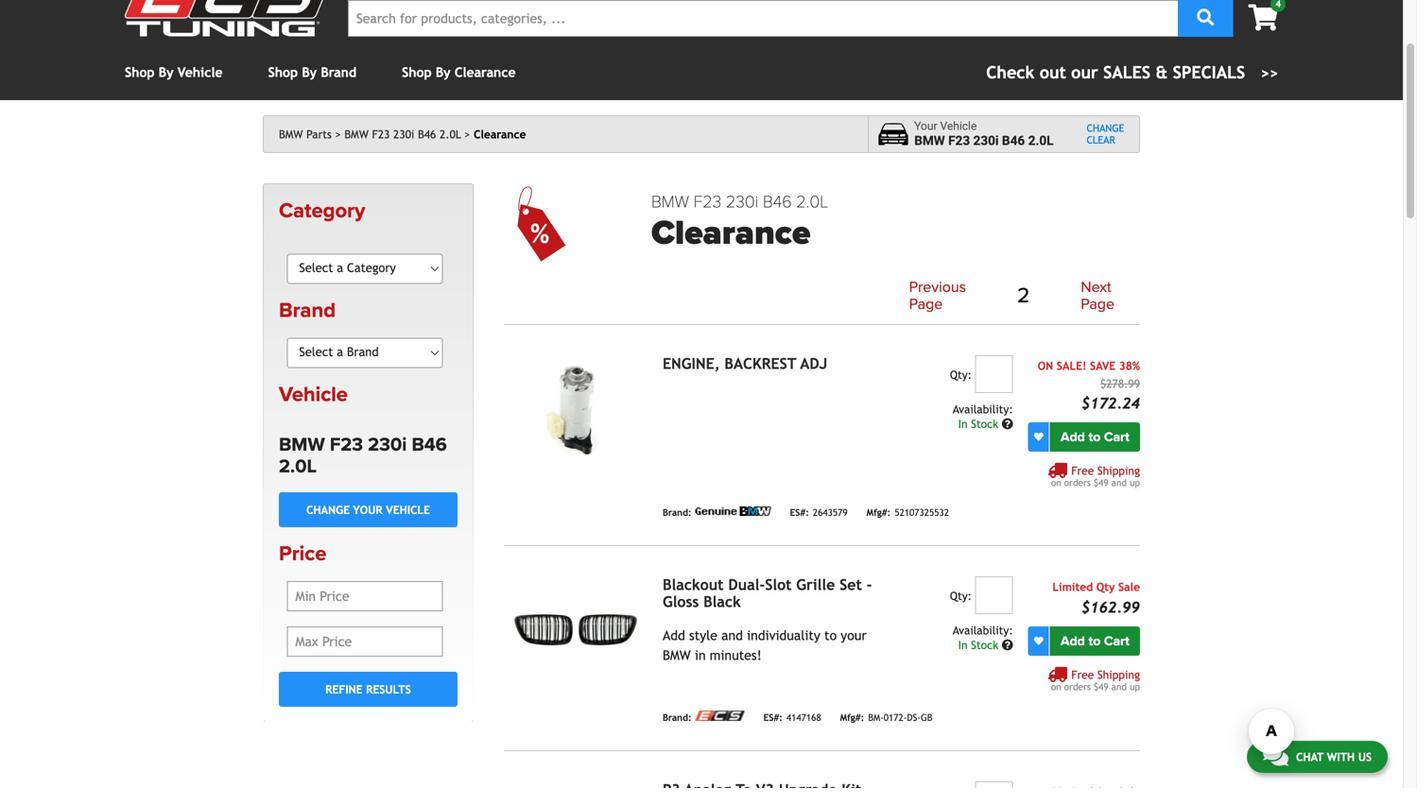 Task type: vqa. For each thing, say whether or not it's contained in the screenshot.
question circle icon
yes



Task type: describe. For each thing, give the bounding box(es) containing it.
sales
[[1104, 62, 1151, 82]]

limited qty sale $162.99
[[1053, 581, 1140, 616]]

previous page
[[909, 279, 967, 313]]

2.0l inside your vehicle bmw f23 230i b46 2.0l
[[1028, 133, 1054, 149]]

&
[[1156, 62, 1168, 82]]

shop for shop by clearance
[[402, 65, 432, 80]]

your inside add style and individuality to your bmw in minutes!
[[841, 628, 867, 643]]

with
[[1327, 751, 1355, 764]]

mfg#: bm-0172-ds-gb
[[840, 713, 933, 724]]

price
[[279, 542, 327, 567]]

engine, backrest adj
[[663, 355, 828, 372]]

on for $162.99
[[1051, 682, 1062, 693]]

previous
[[909, 279, 967, 297]]

bmw inside add style and individuality to your bmw in minutes!
[[663, 648, 691, 663]]

shop by clearance
[[402, 65, 516, 80]]

change link
[[1087, 122, 1125, 134]]

0 vertical spatial bmw f23 230i b46 2.0l
[[345, 128, 461, 141]]

on sale!                         save 38% $278.99 $172.24
[[1038, 359, 1140, 412]]

bmw parts
[[279, 128, 332, 141]]

add style and individuality to your bmw in minutes!
[[663, 628, 867, 663]]

Max Price number field
[[287, 627, 443, 657]]

limited
[[1053, 581, 1093, 594]]

slot
[[765, 576, 792, 594]]

gb
[[921, 713, 933, 724]]

and for $162.99
[[1112, 682, 1127, 693]]

blackout dual-slot grille set - gloss black
[[663, 576, 872, 611]]

genuine bmw - corporate logo image
[[696, 507, 771, 516]]

ecs tuning image
[[125, 0, 333, 36]]

$162.99
[[1082, 599, 1140, 616]]

refine results
[[325, 683, 411, 697]]

1 in stock from the top
[[959, 417, 1002, 431]]

in for first question circle icon from the top
[[959, 417, 968, 431]]

qty
[[1097, 581, 1115, 594]]

next
[[1081, 279, 1112, 297]]

brand: for es#: 2643579
[[663, 507, 692, 518]]

orders for $162.99
[[1064, 682, 1091, 693]]

qty: for first question circle icon from the top
[[950, 368, 972, 381]]

2 link
[[1006, 281, 1041, 312]]

add to cart for $162.99
[[1061, 633, 1130, 650]]

shopping cart image
[[1249, 4, 1278, 31]]

qty: for 1st question circle icon from the bottom of the page
[[950, 590, 972, 603]]

shop by vehicle
[[125, 65, 223, 80]]

change clear
[[1087, 122, 1125, 146]]

mfg#: 52107325532
[[867, 507, 949, 518]]

2643579
[[813, 507, 848, 518]]

category
[[279, 199, 365, 224]]

by for vehicle
[[159, 65, 174, 80]]

2 question circle image from the top
[[1002, 640, 1013, 651]]

shop by vehicle link
[[125, 65, 223, 80]]

minutes!
[[710, 648, 762, 663]]

b46 inside bmw f23 230i b46 2.0l clearance
[[763, 192, 792, 212]]

cart for $162.99
[[1104, 633, 1130, 650]]

backrest
[[725, 355, 797, 372]]

52107325532
[[895, 507, 949, 518]]

add to cart button for 38%
[[1050, 423, 1140, 452]]

page for previous
[[909, 295, 943, 313]]

bmw inside your vehicle bmw f23 230i b46 2.0l
[[915, 133, 945, 149]]

shop by clearance link
[[402, 65, 516, 80]]

add inside add style and individuality to your bmw in minutes!
[[663, 628, 685, 643]]

clearance inside bmw f23 230i b46 2.0l clearance
[[651, 213, 811, 254]]

page for next
[[1081, 295, 1115, 313]]

2 availability: from the top
[[953, 624, 1013, 637]]

b46 inside the bmw f23 230i b46 2.0l
[[412, 433, 447, 456]]

bmw parts link
[[279, 128, 341, 141]]

results
[[366, 683, 411, 697]]

up for 38%
[[1130, 477, 1140, 488]]

dual-
[[728, 576, 765, 594]]

and for 38%
[[1112, 477, 1127, 488]]

mfg#: for mfg#: bm-0172-ds-gb
[[840, 713, 865, 724]]

paginated product list navigation navigation
[[651, 276, 1140, 317]]

0172-
[[884, 713, 907, 724]]

free for $162.99
[[1072, 668, 1094, 682]]

es#: 2643579
[[790, 507, 848, 518]]

chat
[[1296, 751, 1324, 764]]

shop by brand link
[[268, 65, 357, 80]]

es#: 4147168
[[764, 713, 821, 724]]

free shipping on orders $49 and up for $162.99
[[1051, 668, 1140, 693]]

free shipping on orders $49 and up for 38%
[[1051, 464, 1140, 488]]

individuality
[[747, 628, 821, 643]]

230i inside bmw f23 230i b46 2.0l clearance
[[726, 192, 759, 212]]

add to wish list image
[[1034, 433, 1044, 442]]

1 vertical spatial clearance
[[474, 128, 526, 141]]

change your vehicle link
[[279, 493, 458, 528]]

clear
[[1087, 134, 1116, 146]]

ds-
[[907, 713, 921, 724]]

save
[[1090, 359, 1116, 372]]

us
[[1359, 751, 1372, 764]]

add to cart button for $162.99
[[1050, 627, 1140, 656]]

style
[[689, 628, 718, 643]]

change for clear
[[1087, 122, 1125, 134]]

es#2643579 - 52107325532 - engine, backrest adj - genuine bmw - bmw image
[[504, 355, 648, 463]]

shipping for 38%
[[1098, 464, 1140, 477]]



Task type: locate. For each thing, give the bounding box(es) containing it.
1 vertical spatial add to cart button
[[1050, 627, 1140, 656]]

es#: left 4147168
[[764, 713, 783, 724]]

shipping down $162.99
[[1098, 668, 1140, 682]]

shop by brand
[[268, 65, 357, 80]]

bmw inside bmw f23 230i b46 2.0l clearance
[[651, 192, 689, 212]]

free
[[1072, 464, 1094, 477], [1072, 668, 1094, 682]]

your down the set
[[841, 628, 867, 643]]

qty:
[[950, 368, 972, 381], [950, 590, 972, 603]]

1 free from the top
[[1072, 464, 1094, 477]]

to for $162.99
[[1089, 633, 1101, 650]]

0 horizontal spatial page
[[909, 295, 943, 313]]

bmw f23 230i b46 2.0l down shop by clearance link
[[345, 128, 461, 141]]

brand: for es#: 4147168
[[663, 713, 692, 724]]

1 vertical spatial qty:
[[950, 590, 972, 603]]

2 up from the top
[[1130, 682, 1140, 693]]

2 orders from the top
[[1064, 682, 1091, 693]]

change for your
[[306, 503, 350, 517]]

2 vertical spatial and
[[1112, 682, 1127, 693]]

0 horizontal spatial es#:
[[764, 713, 783, 724]]

bmw f23 230i b46 2.0l up change your vehicle link
[[279, 433, 447, 478]]

0 vertical spatial cart
[[1104, 429, 1130, 445]]

refine
[[325, 683, 363, 697]]

and up minutes!
[[722, 628, 743, 643]]

0 vertical spatial and
[[1112, 477, 1127, 488]]

0 vertical spatial shipping
[[1098, 464, 1140, 477]]

chat with us link
[[1247, 741, 1388, 774]]

up for $162.99
[[1130, 682, 1140, 693]]

bmw f23 230i b46 2.0l
[[345, 128, 461, 141], [279, 433, 447, 478]]

bmw
[[279, 128, 303, 141], [345, 128, 369, 141], [915, 133, 945, 149], [651, 192, 689, 212], [279, 433, 325, 456], [663, 648, 691, 663]]

add to cart down '$172.24'
[[1061, 429, 1130, 445]]

1 vertical spatial free
[[1072, 668, 1094, 682]]

38%
[[1119, 359, 1140, 372]]

0 vertical spatial question circle image
[[1002, 418, 1013, 430]]

1 vertical spatial bmw f23 230i b46 2.0l
[[279, 433, 447, 478]]

add to cart
[[1061, 429, 1130, 445], [1061, 633, 1130, 650]]

2 $49 from the top
[[1094, 682, 1109, 693]]

shop
[[125, 65, 155, 80], [268, 65, 298, 80], [402, 65, 432, 80]]

1 up from the top
[[1130, 477, 1140, 488]]

$278.99
[[1101, 377, 1140, 390]]

2 add to cart button from the top
[[1050, 627, 1140, 656]]

2 qty: from the top
[[950, 590, 972, 603]]

cart down '$172.24'
[[1104, 429, 1130, 445]]

$172.24
[[1082, 395, 1140, 412]]

free shipping on orders $49 and up down '$172.24'
[[1051, 464, 1140, 488]]

cart
[[1104, 429, 1130, 445], [1104, 633, 1130, 650]]

1 vertical spatial orders
[[1064, 682, 1091, 693]]

and down $162.99
[[1112, 682, 1127, 693]]

your
[[353, 503, 383, 517], [841, 628, 867, 643]]

page inside previous page
[[909, 295, 943, 313]]

specials
[[1173, 62, 1246, 82]]

bmw inside the bmw f23 230i b46 2.0l
[[279, 433, 325, 456]]

brand
[[321, 65, 357, 80], [279, 298, 336, 323]]

2 on from the top
[[1051, 682, 1062, 693]]

free down $162.99
[[1072, 668, 1094, 682]]

230i inside your vehicle bmw f23 230i b46 2.0l
[[974, 133, 999, 149]]

2 shipping from the top
[[1098, 668, 1140, 682]]

brand: left genuine bmw - corporate logo
[[663, 507, 692, 518]]

0 vertical spatial your
[[353, 503, 383, 517]]

0 vertical spatial brand:
[[663, 507, 692, 518]]

engine, backrest adj link
[[663, 355, 828, 372]]

2
[[1018, 283, 1030, 309]]

2 stock from the top
[[971, 639, 999, 652]]

0 vertical spatial in
[[959, 417, 968, 431]]

None number field
[[976, 355, 1013, 393], [976, 577, 1013, 615], [976, 782, 1013, 789], [976, 355, 1013, 393], [976, 577, 1013, 615], [976, 782, 1013, 789]]

sale!
[[1057, 359, 1087, 372]]

1 vertical spatial stock
[[971, 639, 999, 652]]

f23 inside your vehicle bmw f23 230i b46 2.0l
[[949, 133, 970, 149]]

black
[[704, 593, 741, 611]]

1 horizontal spatial es#:
[[790, 507, 809, 518]]

2 free from the top
[[1072, 668, 1094, 682]]

qty: right -
[[950, 590, 972, 603]]

Min Price number field
[[287, 582, 443, 612]]

1 qty: from the top
[[950, 368, 972, 381]]

1 stock from the top
[[971, 417, 999, 431]]

1 horizontal spatial your
[[841, 628, 867, 643]]

1 free shipping on orders $49 and up from the top
[[1051, 464, 1140, 488]]

change
[[1087, 122, 1125, 134], [306, 503, 350, 517]]

add right add to wish list image
[[1061, 429, 1085, 445]]

adj
[[801, 355, 828, 372]]

$49 for 38%
[[1094, 477, 1109, 488]]

2 page from the left
[[1081, 295, 1115, 313]]

$49 down $162.99
[[1094, 682, 1109, 693]]

page
[[909, 295, 943, 313], [1081, 295, 1115, 313]]

b46
[[418, 128, 436, 141], [1002, 133, 1025, 149], [763, 192, 792, 212], [412, 433, 447, 456]]

2 in from the top
[[959, 639, 968, 652]]

es#:
[[790, 507, 809, 518], [764, 713, 783, 724]]

1 horizontal spatial by
[[302, 65, 317, 80]]

3 shop from the left
[[402, 65, 432, 80]]

on for 38%
[[1051, 477, 1062, 488]]

1 page from the left
[[909, 295, 943, 313]]

add right add to wish list icon
[[1061, 633, 1085, 650]]

0 vertical spatial orders
[[1064, 477, 1091, 488]]

on
[[1038, 359, 1054, 372]]

1 brand: from the top
[[663, 507, 692, 518]]

2 free shipping on orders $49 and up from the top
[[1051, 668, 1140, 693]]

next page
[[1081, 279, 1115, 313]]

1 cart from the top
[[1104, 429, 1130, 445]]

0 vertical spatial $49
[[1094, 477, 1109, 488]]

2 horizontal spatial by
[[436, 65, 451, 80]]

brand:
[[663, 507, 692, 518], [663, 713, 692, 724]]

orders down '$172.24'
[[1064, 477, 1091, 488]]

0 vertical spatial es#:
[[790, 507, 809, 518]]

bmw f23 230i b46 2.0l link
[[345, 128, 470, 141]]

add left 'style'
[[663, 628, 685, 643]]

add for 38%
[[1061, 429, 1085, 445]]

1 vertical spatial $49
[[1094, 682, 1109, 693]]

cart down $162.99
[[1104, 633, 1130, 650]]

1 horizontal spatial page
[[1081, 295, 1115, 313]]

qty: down previous page
[[950, 368, 972, 381]]

1 horizontal spatial change
[[1087, 122, 1125, 134]]

shop for shop by brand
[[268, 65, 298, 80]]

b46 inside your vehicle bmw f23 230i b46 2.0l
[[1002, 133, 1025, 149]]

1 vertical spatial up
[[1130, 682, 1140, 693]]

1 shop from the left
[[125, 65, 155, 80]]

up down $162.99
[[1130, 682, 1140, 693]]

1 vertical spatial on
[[1051, 682, 1062, 693]]

to
[[1089, 429, 1101, 445], [825, 628, 837, 643], [1089, 633, 1101, 650]]

by for clearance
[[436, 65, 451, 80]]

clear link
[[1087, 134, 1125, 146]]

orders for 38%
[[1064, 477, 1091, 488]]

1 vertical spatial brand
[[279, 298, 336, 323]]

mfg#: for mfg#: 52107325532
[[867, 507, 891, 518]]

es#: for es#: 2643579
[[790, 507, 809, 518]]

f23 inside bmw f23 230i b46 2.0l clearance
[[694, 192, 722, 212]]

1 horizontal spatial shop
[[268, 65, 298, 80]]

by up bmw parts link
[[302, 65, 317, 80]]

es#: for es#: 4147168
[[764, 713, 783, 724]]

3 by from the left
[[436, 65, 451, 80]]

0 vertical spatial brand
[[321, 65, 357, 80]]

by for brand
[[302, 65, 317, 80]]

bm-
[[868, 713, 884, 724]]

2.0l inside bmw f23 230i b46 2.0l clearance
[[796, 192, 829, 212]]

to inside add style and individuality to your bmw in minutes!
[[825, 628, 837, 643]]

1 vertical spatial es#:
[[764, 713, 783, 724]]

1 vertical spatial add to cart
[[1061, 633, 1130, 650]]

free for 38%
[[1072, 464, 1094, 477]]

to down '$172.24'
[[1089, 429, 1101, 445]]

mfg#:
[[867, 507, 891, 518], [840, 713, 865, 724]]

0 horizontal spatial your
[[353, 503, 383, 517]]

2.0l
[[440, 128, 461, 141], [1028, 133, 1054, 149], [796, 192, 829, 212], [279, 455, 317, 478]]

2.0l inside the bmw f23 230i b46 2.0l
[[279, 455, 317, 478]]

0 horizontal spatial change
[[306, 503, 350, 517]]

shipping for $162.99
[[1098, 668, 1140, 682]]

to down $162.99
[[1089, 633, 1101, 650]]

Search text field
[[348, 0, 1178, 37]]

add to wish list image
[[1034, 637, 1044, 646]]

brand: left ecs - corporate logo
[[663, 713, 692, 724]]

$49
[[1094, 477, 1109, 488], [1094, 682, 1109, 693]]

and inside add style and individuality to your bmw in minutes!
[[722, 628, 743, 643]]

1 vertical spatial brand:
[[663, 713, 692, 724]]

es#: left 2643579
[[790, 507, 809, 518]]

set
[[840, 576, 862, 594]]

add to cart button
[[1050, 423, 1140, 452], [1050, 627, 1140, 656]]

0 horizontal spatial by
[[159, 65, 174, 80]]

add for $162.99
[[1061, 633, 1085, 650]]

1 vertical spatial in stock
[[959, 639, 1002, 652]]

in
[[695, 648, 706, 663]]

mfg#: left 52107325532
[[867, 507, 891, 518]]

2 horizontal spatial shop
[[402, 65, 432, 80]]

in
[[959, 417, 968, 431], [959, 639, 968, 652]]

orders down $162.99
[[1064, 682, 1091, 693]]

0 vertical spatial qty:
[[950, 368, 972, 381]]

add to cart button down $162.99
[[1050, 627, 1140, 656]]

es#4147168 - bm-0172-ds-gb - blackout dual-slot grille set - gloss black - add style and individuality to your bmw in minutes! - ecs - bmw image
[[504, 577, 648, 685]]

add to cart down $162.99
[[1061, 633, 1130, 650]]

vehicle
[[178, 65, 223, 80], [940, 120, 977, 133], [279, 383, 348, 408], [386, 503, 430, 517]]

2 vertical spatial clearance
[[651, 213, 811, 254]]

1 in from the top
[[959, 417, 968, 431]]

2 add to cart from the top
[[1061, 633, 1130, 650]]

on
[[1051, 477, 1062, 488], [1051, 682, 1062, 693]]

sale
[[1119, 581, 1140, 594]]

add
[[1061, 429, 1085, 445], [663, 628, 685, 643], [1061, 633, 1085, 650]]

0 horizontal spatial mfg#:
[[840, 713, 865, 724]]

shop for shop by vehicle
[[125, 65, 155, 80]]

$49 down '$172.24'
[[1094, 477, 1109, 488]]

1 add to cart button from the top
[[1050, 423, 1140, 452]]

0 vertical spatial mfg#:
[[867, 507, 891, 518]]

1 vertical spatial shipping
[[1098, 668, 1140, 682]]

0 vertical spatial free
[[1072, 464, 1094, 477]]

grille
[[797, 576, 835, 594]]

1 shipping from the top
[[1098, 464, 1140, 477]]

0 vertical spatial on
[[1051, 477, 1062, 488]]

shipping down '$172.24'
[[1098, 464, 1140, 477]]

2 brand: from the top
[[663, 713, 692, 724]]

free shipping on orders $49 and up down $162.99
[[1051, 668, 1140, 693]]

2 cart from the top
[[1104, 633, 1130, 650]]

1 vertical spatial mfg#:
[[840, 713, 865, 724]]

1 horizontal spatial mfg#:
[[867, 507, 891, 518]]

by down ecs tuning image
[[159, 65, 174, 80]]

2 in stock from the top
[[959, 639, 1002, 652]]

add to cart for 38%
[[1061, 429, 1130, 445]]

your
[[915, 120, 938, 133]]

change down sales
[[1087, 122, 1125, 134]]

0 vertical spatial stock
[[971, 417, 999, 431]]

1 vertical spatial availability:
[[953, 624, 1013, 637]]

0 vertical spatial up
[[1130, 477, 1140, 488]]

parts
[[307, 128, 332, 141]]

orders
[[1064, 477, 1091, 488], [1064, 682, 1091, 693]]

sales & specials
[[1104, 62, 1246, 82]]

1 vertical spatial question circle image
[[1002, 640, 1013, 651]]

gloss
[[663, 593, 699, 611]]

-
[[867, 576, 872, 594]]

2 by from the left
[[302, 65, 317, 80]]

1 by from the left
[[159, 65, 174, 80]]

change inside change your vehicle link
[[306, 503, 350, 517]]

comments image
[[1263, 745, 1289, 768]]

1 vertical spatial free shipping on orders $49 and up
[[1051, 668, 1140, 693]]

to for 38%
[[1089, 429, 1101, 445]]

your vehicle bmw f23 230i b46 2.0l
[[915, 120, 1054, 149]]

2 shop from the left
[[268, 65, 298, 80]]

4147168
[[787, 713, 821, 724]]

$49 for $162.99
[[1094, 682, 1109, 693]]

chat with us
[[1296, 751, 1372, 764]]

refine results link
[[279, 673, 458, 708]]

0 vertical spatial in stock
[[959, 417, 1002, 431]]

0 vertical spatial free shipping on orders $49 and up
[[1051, 464, 1140, 488]]

add to cart button down '$172.24'
[[1050, 423, 1140, 452]]

1 orders from the top
[[1064, 477, 1091, 488]]

0 horizontal spatial shop
[[125, 65, 155, 80]]

f23 inside the bmw f23 230i b46 2.0l
[[330, 433, 363, 456]]

search image
[[1197, 9, 1214, 26]]

0 vertical spatial add to cart button
[[1050, 423, 1140, 452]]

free down '$172.24'
[[1072, 464, 1094, 477]]

blackout dual-slot grille set - gloss black link
[[663, 576, 872, 611]]

1 on from the top
[[1051, 477, 1062, 488]]

shipping
[[1098, 464, 1140, 477], [1098, 668, 1140, 682]]

vehicle inside your vehicle bmw f23 230i b46 2.0l
[[940, 120, 977, 133]]

mfg#: left bm-
[[840, 713, 865, 724]]

in for 1st question circle icon from the bottom of the page
[[959, 639, 968, 652]]

to right individuality
[[825, 628, 837, 643]]

and down '$172.24'
[[1112, 477, 1127, 488]]

1 vertical spatial and
[[722, 628, 743, 643]]

your up min price number field
[[353, 503, 383, 517]]

cart for 38%
[[1104, 429, 1130, 445]]

1 vertical spatial in
[[959, 639, 968, 652]]

1 add to cart from the top
[[1061, 429, 1130, 445]]

0 vertical spatial change
[[1087, 122, 1125, 134]]

clearance
[[455, 65, 516, 80], [474, 128, 526, 141], [651, 213, 811, 254]]

engine,
[[663, 355, 720, 372]]

by
[[159, 65, 174, 80], [302, 65, 317, 80], [436, 65, 451, 80]]

change your vehicle
[[306, 503, 430, 517]]

up down '$172.24'
[[1130, 477, 1140, 488]]

stock
[[971, 417, 999, 431], [971, 639, 999, 652]]

1 availability: from the top
[[953, 403, 1013, 416]]

1 vertical spatial your
[[841, 628, 867, 643]]

blackout
[[663, 576, 724, 594]]

ecs - corporate logo image
[[696, 711, 745, 721]]

by up bmw f23 230i b46 2.0l link
[[436, 65, 451, 80]]

230i inside the bmw f23 230i b46 2.0l
[[368, 433, 407, 456]]

and
[[1112, 477, 1127, 488], [722, 628, 743, 643], [1112, 682, 1127, 693]]

1 vertical spatial cart
[[1104, 633, 1130, 650]]

sales & specials link
[[987, 60, 1278, 85]]

1 question circle image from the top
[[1002, 418, 1013, 430]]

1 $49 from the top
[[1094, 477, 1109, 488]]

question circle image
[[1002, 418, 1013, 430], [1002, 640, 1013, 651]]

0 vertical spatial availability:
[[953, 403, 1013, 416]]

0 vertical spatial add to cart
[[1061, 429, 1130, 445]]

bmw f23 230i b46 2.0l clearance
[[651, 192, 829, 254]]

1 vertical spatial change
[[306, 503, 350, 517]]

0 vertical spatial clearance
[[455, 65, 516, 80]]

change up the price
[[306, 503, 350, 517]]



